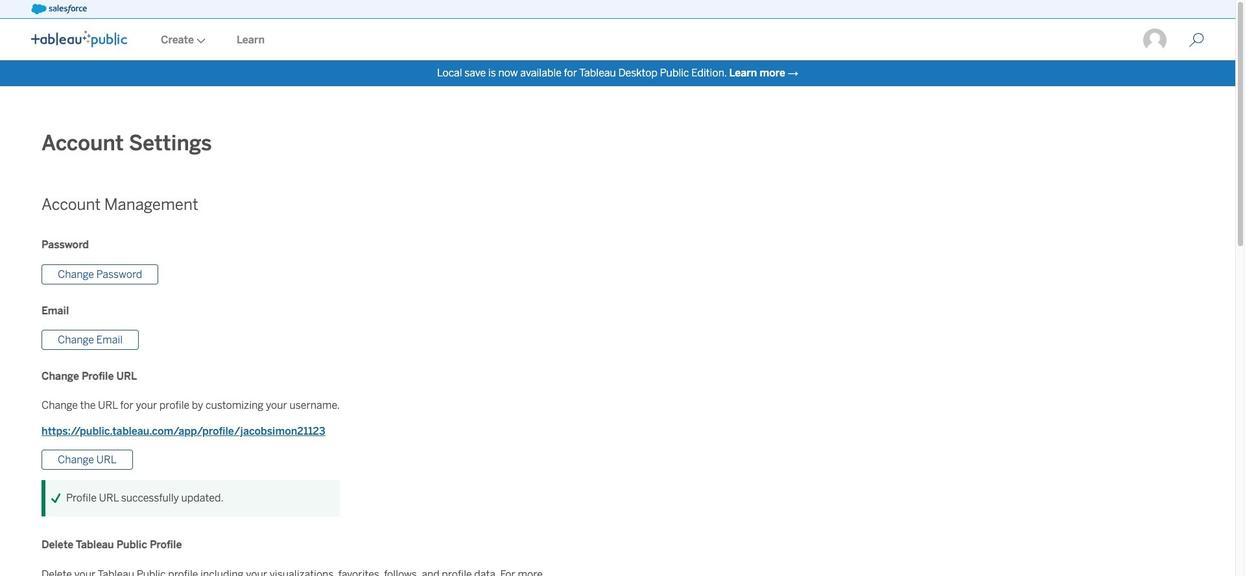 Task type: locate. For each thing, give the bounding box(es) containing it.
jacobsimon21123 image
[[1142, 27, 1168, 53]]

salesforce logo image
[[31, 4, 87, 14]]

create image
[[194, 38, 206, 43]]



Task type: vqa. For each thing, say whether or not it's contained in the screenshot.
Go to search "image"
yes



Task type: describe. For each thing, give the bounding box(es) containing it.
go to search image
[[1173, 32, 1220, 48]]

logo image
[[31, 30, 127, 47]]



